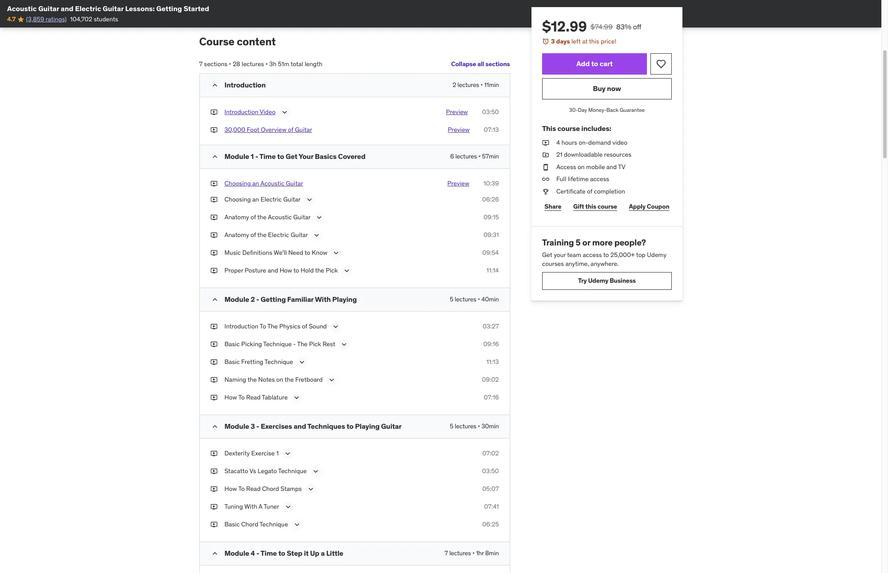 Task type: describe. For each thing, give the bounding box(es) containing it.
• for module 3 - exercises and techniques to playing guitar
[[478, 422, 480, 430]]

1 vertical spatial electric
[[261, 195, 282, 203]]

5 inside training 5 or more people? get your team access to 25,000+ top udemy courses anytime, anywhere.
[[576, 237, 580, 248]]

2 03:50 from the top
[[482, 467, 499, 475]]

apply
[[629, 203, 645, 211]]

show lecture description image for introduction to the physics of sound
[[331, 322, 340, 331]]

guarantee
[[620, 106, 645, 113]]

07:13
[[484, 125, 499, 133]]

5 for module 3 - exercises and techniques to playing guitar
[[450, 422, 453, 430]]

basic chord technique
[[224, 520, 288, 528]]

module for module 4 - time to step it up a little
[[224, 549, 249, 558]]

0 horizontal spatial 2
[[251, 295, 255, 304]]

alarm image
[[542, 38, 549, 45]]

the up definitions
[[257, 231, 267, 239]]

30-day money-back guarantee
[[569, 106, 645, 113]]

buy
[[593, 84, 605, 93]]

step
[[287, 549, 302, 558]]

sound
[[309, 322, 327, 330]]

40min
[[481, 295, 499, 303]]

and left tv
[[606, 163, 617, 171]]

57min
[[482, 152, 499, 160]]

30,000 foot overview of guitar
[[224, 125, 312, 133]]

• for module 2 - getting familiar with playing
[[478, 295, 480, 303]]

of left "sound"
[[302, 322, 307, 330]]

basic for basic fretting technique
[[224, 358, 240, 366]]

4 hours on-demand video
[[556, 138, 627, 146]]

training
[[542, 237, 574, 248]]

this
[[542, 124, 556, 133]]

basic for basic picking technique - the pick rest
[[224, 340, 240, 348]]

11:13
[[487, 358, 499, 366]]

and right exercises
[[294, 422, 306, 431]]

show lecture description image for basic picking technique - the pick rest
[[340, 340, 349, 349]]

team
[[567, 251, 581, 259]]

basics
[[315, 152, 337, 161]]

0 vertical spatial how
[[280, 266, 292, 274]]

this course includes:
[[542, 124, 611, 133]]

and up ratings)
[[61, 4, 73, 13]]

0 vertical spatial playing
[[332, 295, 357, 304]]

hold
[[301, 266, 314, 274]]

to left your
[[277, 152, 284, 161]]

on-
[[579, 138, 588, 146]]

collapse
[[451, 60, 476, 68]]

the right hold at the left top of the page
[[315, 266, 324, 274]]

anywhere.
[[590, 260, 619, 268]]

introduction for introduction to the physics of sound
[[224, 322, 258, 330]]

overview
[[261, 125, 287, 133]]

to left hold at the left top of the page
[[294, 266, 299, 274]]

off
[[633, 22, 641, 31]]

technique for chord
[[260, 520, 288, 528]]

• for introduction
[[481, 81, 483, 89]]

total
[[291, 60, 303, 68]]

top
[[636, 251, 645, 259]]

time for 1
[[259, 152, 276, 161]]

wishlist image
[[656, 58, 666, 69]]

module 2 - getting familiar with playing
[[224, 295, 357, 304]]

3h 51m
[[269, 60, 289, 68]]

• for module 4 - time to step it up a little
[[472, 549, 475, 557]]

09:31
[[484, 231, 499, 239]]

tablature
[[262, 393, 288, 401]]

technique for fretting
[[265, 358, 293, 366]]

show lecture description image for choosing an electric guitar
[[305, 195, 314, 204]]

your
[[299, 152, 313, 161]]

to for physics
[[260, 322, 266, 330]]

11:14
[[487, 266, 499, 274]]

days
[[556, 37, 570, 45]]

dexterity
[[224, 449, 250, 457]]

demand
[[588, 138, 611, 146]]

104,702 students
[[70, 15, 118, 23]]

8min
[[485, 549, 499, 557]]

definitions
[[242, 249, 272, 257]]

resources
[[604, 151, 631, 159]]

0 horizontal spatial 3
[[251, 422, 255, 431]]

how for how to read tablature
[[224, 393, 237, 401]]

xsmall image for basic fretting technique
[[210, 358, 217, 367]]

picking
[[241, 340, 262, 348]]

choosing an electric guitar
[[224, 195, 301, 203]]

cart
[[599, 59, 613, 68]]

content
[[237, 35, 276, 48]]

dexterity exercise 1
[[224, 449, 279, 457]]

0 horizontal spatial the
[[267, 322, 278, 330]]

1 horizontal spatial 4
[[556, 138, 560, 146]]

xsmall image for naming the notes on the fretboard
[[210, 376, 217, 384]]

video
[[260, 108, 276, 116]]

1 horizontal spatial with
[[315, 295, 331, 304]]

small image for introduction
[[210, 81, 219, 89]]

stacatto
[[224, 467, 248, 475]]

share button
[[542, 198, 564, 216]]

downloadable
[[564, 151, 603, 159]]

to for tablature
[[238, 393, 245, 401]]

07:02
[[482, 449, 499, 457]]

anatomy for anatomy of the acoustic guitar
[[224, 213, 249, 221]]

module for module 3 - exercises and techniques to playing guitar
[[224, 422, 249, 431]]

anytime,
[[565, 260, 589, 268]]

module 1 - time to get your basics covered
[[224, 152, 366, 161]]

of for certificate of completion
[[587, 187, 592, 195]]

try udemy business link
[[542, 272, 672, 290]]

vs
[[250, 467, 256, 475]]

now
[[607, 84, 621, 93]]

09:16
[[483, 340, 499, 348]]

lectures for introduction
[[458, 81, 479, 89]]

preview for introduction
[[446, 108, 468, 116]]

1 vertical spatial preview
[[448, 125, 470, 133]]

of for anatomy of the electric guitar
[[251, 231, 256, 239]]

show lecture description image for stacatto vs legato technique
[[311, 467, 320, 476]]

the left "fretboard"
[[285, 376, 294, 384]]

lectures for module 1 - time to get your basics covered
[[455, 152, 477, 160]]

1 horizontal spatial 1
[[276, 449, 279, 457]]

electric for and
[[75, 4, 101, 13]]

2 vertical spatial acoustic
[[268, 213, 292, 221]]

small image for module 3 - exercises and techniques to playing guitar
[[210, 422, 219, 431]]

- for 3
[[256, 422, 259, 431]]

0 vertical spatial this
[[589, 37, 599, 45]]

hours
[[561, 138, 577, 146]]

2 lectures • 11min
[[453, 81, 499, 89]]

module 4 - time to step it up a little
[[224, 549, 343, 558]]

introduction for introduction
[[224, 80, 266, 89]]

get for module
[[286, 152, 297, 161]]

course inside gift this course link
[[597, 203, 617, 211]]

4.7
[[7, 15, 16, 23]]

28
[[233, 60, 240, 68]]

add
[[576, 59, 590, 68]]

introduction for introduction video
[[224, 108, 258, 116]]

fretting
[[241, 358, 263, 366]]

$12.99 $74.99 83% off
[[542, 17, 641, 36]]

small image for module 1 - time to get your basics covered
[[210, 152, 219, 161]]

how to read tablature
[[224, 393, 288, 401]]

naming the notes on the fretboard
[[224, 376, 323, 384]]

• left 28
[[229, 60, 231, 68]]

1 vertical spatial getting
[[261, 295, 286, 304]]

gift this course link
[[571, 198, 619, 216]]

share
[[544, 203, 561, 211]]

course content
[[199, 35, 276, 48]]

stamps
[[281, 485, 302, 493]]

(3,859
[[26, 15, 44, 23]]

5 lectures • 30min
[[450, 422, 499, 430]]

technique for picking
[[263, 340, 292, 348]]

show lecture description image for anatomy of the electric guitar
[[312, 231, 321, 240]]

apply coupon button
[[626, 198, 672, 216]]

to for chord
[[238, 485, 245, 493]]

the left notes
[[248, 376, 257, 384]]

1 vertical spatial 4
[[251, 549, 255, 558]]

familiar
[[287, 295, 314, 304]]

1 vertical spatial this
[[585, 203, 596, 211]]

21 downloadable resources
[[556, 151, 631, 159]]

to right techniques at bottom
[[347, 422, 354, 431]]

fretboard
[[295, 376, 323, 384]]

lectures right 28
[[242, 60, 264, 68]]

09:54
[[482, 249, 499, 257]]

0 vertical spatial acoustic
[[7, 4, 37, 13]]

11min
[[484, 81, 499, 89]]

to left "step"
[[278, 549, 285, 558]]

0 horizontal spatial sections
[[204, 60, 227, 68]]



Task type: vqa. For each thing, say whether or not it's contained in the screenshot.
the middle 'Winning'
no



Task type: locate. For each thing, give the bounding box(es) containing it.
1 vertical spatial course
[[597, 203, 617, 211]]

• left "3h 51m"
[[266, 60, 268, 68]]

add to cart
[[576, 59, 613, 68]]

3 basic from the top
[[224, 520, 240, 528]]

- down posture
[[256, 295, 259, 304]]

1 vertical spatial time
[[261, 549, 277, 558]]

1
[[251, 152, 254, 161], [276, 449, 279, 457]]

2 anatomy from the top
[[224, 231, 249, 239]]

1 vertical spatial on
[[276, 376, 283, 384]]

0 vertical spatial 1
[[251, 152, 254, 161]]

to
[[260, 322, 266, 330], [238, 393, 245, 401], [238, 485, 245, 493]]

get inside training 5 or more people? get your team access to 25,000+ top udemy courses anytime, anywhere.
[[542, 251, 552, 259]]

of for anatomy of the acoustic guitar
[[251, 213, 256, 221]]

1 horizontal spatial getting
[[261, 295, 286, 304]]

1 vertical spatial anatomy
[[224, 231, 249, 239]]

0 vertical spatial chord
[[262, 485, 279, 493]]

1 horizontal spatial 3
[[551, 37, 555, 45]]

• left 11min
[[481, 81, 483, 89]]

06:26
[[482, 195, 499, 203]]

1 vertical spatial 2
[[251, 295, 255, 304]]

gift
[[573, 203, 584, 211]]

0 vertical spatial electric
[[75, 4, 101, 13]]

of down choosing an electric guitar
[[251, 213, 256, 221]]

lectures left 30min
[[455, 422, 476, 430]]

09:15
[[484, 213, 499, 221]]

0 vertical spatial course
[[557, 124, 580, 133]]

1 anatomy from the top
[[224, 213, 249, 221]]

show lecture description image for basic fretting technique
[[298, 358, 306, 367]]

0 vertical spatial time
[[259, 152, 276, 161]]

2 vertical spatial introduction
[[224, 322, 258, 330]]

sections inside dropdown button
[[486, 60, 510, 68]]

lectures down the "collapse"
[[458, 81, 479, 89]]

0 vertical spatial anatomy
[[224, 213, 249, 221]]

acoustic up 4.7
[[7, 4, 37, 13]]

pick down know
[[326, 266, 338, 274]]

technique down "introduction to the physics of sound"
[[263, 340, 292, 348]]

of down full lifetime access
[[587, 187, 592, 195]]

get left your
[[286, 152, 297, 161]]

choosing an acoustic guitar
[[224, 179, 303, 187]]

full lifetime access
[[556, 175, 609, 183]]

to down stacatto
[[238, 485, 245, 493]]

1 an from the top
[[252, 179, 259, 187]]

0 vertical spatial choosing
[[224, 179, 251, 187]]

1 vertical spatial udemy
[[588, 277, 608, 285]]

show lecture description image for naming the notes on the fretboard
[[327, 376, 336, 384]]

playing right techniques at bottom
[[355, 422, 380, 431]]

show lecture description image for anatomy of the acoustic guitar
[[315, 213, 324, 222]]

little
[[326, 549, 343, 558]]

0 vertical spatial read
[[246, 393, 261, 401]]

technique down basic picking technique - the pick rest
[[265, 358, 293, 366]]

• for module 1 - time to get your basics covered
[[478, 152, 481, 160]]

access
[[590, 175, 609, 183], [583, 251, 602, 259]]

1 down foot
[[251, 152, 254, 161]]

1 vertical spatial chord
[[241, 520, 258, 528]]

0 vertical spatial udemy
[[647, 251, 666, 259]]

your
[[554, 251, 566, 259]]

0 horizontal spatial 1
[[251, 152, 254, 161]]

1 vertical spatial 1
[[276, 449, 279, 457]]

course
[[557, 124, 580, 133], [597, 203, 617, 211]]

0 vertical spatial pick
[[326, 266, 338, 274]]

anatomy down choosing an electric guitar
[[224, 213, 249, 221]]

5 left or
[[576, 237, 580, 248]]

techniques
[[307, 422, 345, 431]]

1 vertical spatial access
[[583, 251, 602, 259]]

a
[[259, 503, 262, 511]]

1 vertical spatial acoustic
[[260, 179, 284, 187]]

3 right alarm image
[[551, 37, 555, 45]]

small image
[[210, 152, 219, 161], [210, 422, 219, 431], [210, 549, 219, 558]]

lectures for module 3 - exercises and techniques to playing guitar
[[455, 422, 476, 430]]

playing right familiar
[[332, 295, 357, 304]]

2 vertical spatial small image
[[210, 549, 219, 558]]

0 vertical spatial to
[[260, 322, 266, 330]]

1 vertical spatial 7
[[445, 549, 448, 557]]

- left exercises
[[256, 422, 259, 431]]

basic left picking
[[224, 340, 240, 348]]

show lecture description image for tuning with a tuner
[[284, 503, 293, 511]]

show lecture description image for basic chord technique
[[292, 520, 301, 529]]

• left 30min
[[478, 422, 480, 430]]

basic for basic chord technique
[[224, 520, 240, 528]]

guitar inside button
[[286, 179, 303, 187]]

with
[[315, 295, 331, 304], [244, 503, 257, 511]]

0 horizontal spatial getting
[[156, 4, 182, 13]]

electric up 104,702 students
[[75, 4, 101, 13]]

music definitions we'll need to know
[[224, 249, 327, 257]]

how down naming
[[224, 393, 237, 401]]

choosing inside button
[[224, 179, 251, 187]]

tv
[[618, 163, 625, 171]]

how for how to read chord stamps
[[224, 485, 237, 493]]

show lecture description image for proper posture and how to hold the pick
[[342, 266, 351, 275]]

show lecture description image
[[280, 108, 289, 117], [342, 266, 351, 275], [327, 376, 336, 384], [292, 393, 301, 402], [284, 503, 293, 511], [292, 520, 301, 529]]

lectures left '40min'
[[455, 295, 476, 303]]

6 lectures • 57min
[[450, 152, 499, 160]]

1 vertical spatial 5
[[450, 295, 453, 303]]

acoustic up anatomy of the electric guitar
[[268, 213, 292, 221]]

3 small image from the top
[[210, 549, 219, 558]]

full
[[556, 175, 566, 183]]

1 vertical spatial small image
[[210, 422, 219, 431]]

of up definitions
[[251, 231, 256, 239]]

7
[[199, 60, 203, 68], [445, 549, 448, 557]]

1 horizontal spatial udemy
[[647, 251, 666, 259]]

lectures for module 4 - time to step it up a little
[[449, 549, 471, 557]]

technique up stamps
[[278, 467, 307, 475]]

2 small image from the top
[[210, 295, 219, 304]]

udemy right top
[[647, 251, 666, 259]]

09:02
[[482, 376, 499, 384]]

1 vertical spatial pick
[[309, 340, 321, 348]]

•
[[229, 60, 231, 68], [266, 60, 268, 68], [481, 81, 483, 89], [478, 152, 481, 160], [478, 295, 480, 303], [478, 422, 480, 430], [472, 549, 475, 557]]

1 vertical spatial an
[[252, 195, 259, 203]]

sections right all
[[486, 60, 510, 68]]

chord down tuning with a tuner on the left bottom
[[241, 520, 258, 528]]

(3,859 ratings)
[[26, 15, 67, 23]]

7 sections • 28 lectures • 3h 51m total length
[[199, 60, 322, 68]]

course down the completion
[[597, 203, 617, 211]]

1 module from the top
[[224, 152, 249, 161]]

certificate of completion
[[556, 187, 625, 195]]

7 for 7 lectures • 1hr 8min
[[445, 549, 448, 557]]

tuning with a tuner
[[224, 503, 279, 511]]

0 vertical spatial with
[[315, 295, 331, 304]]

add to cart button
[[542, 53, 647, 74]]

30,000 foot overview of guitar button
[[224, 125, 312, 134]]

0 horizontal spatial with
[[244, 503, 257, 511]]

5 left '40min'
[[450, 295, 453, 303]]

choosing for choosing an electric guitar
[[224, 195, 251, 203]]

access down or
[[583, 251, 602, 259]]

1 horizontal spatial 2
[[453, 81, 456, 89]]

lectures right 6
[[455, 152, 477, 160]]

getting left familiar
[[261, 295, 286, 304]]

1 vertical spatial with
[[244, 503, 257, 511]]

to left cart
[[591, 59, 598, 68]]

and right posture
[[268, 266, 278, 274]]

0 horizontal spatial on
[[276, 376, 283, 384]]

03:50 down 07:02
[[482, 467, 499, 475]]

guitar inside 'button'
[[295, 125, 312, 133]]

0 vertical spatial get
[[286, 152, 297, 161]]

up
[[310, 549, 319, 558]]

2 down posture
[[251, 295, 255, 304]]

show lecture description image for dexterity exercise 1
[[283, 449, 292, 458]]

0 vertical spatial 7
[[199, 60, 203, 68]]

0 vertical spatial 3
[[551, 37, 555, 45]]

show lecture description image right the tuner
[[284, 503, 293, 511]]

07:41
[[484, 503, 499, 511]]

show lecture description image right 'tablature'
[[292, 393, 301, 402]]

0 vertical spatial on
[[578, 163, 585, 171]]

the left physics
[[267, 322, 278, 330]]

1 choosing from the top
[[224, 179, 251, 187]]

read for tablature
[[246, 393, 261, 401]]

0 vertical spatial small image
[[210, 81, 219, 89]]

- for 2
[[256, 295, 259, 304]]

preview down 6
[[447, 179, 469, 187]]

xsmall image for stacatto vs legato technique
[[210, 467, 217, 476]]

5 for module 2 - getting familiar with playing
[[450, 295, 453, 303]]

how down we'll
[[280, 266, 292, 274]]

price!
[[601, 37, 616, 45]]

show lecture description image right hold at the left top of the page
[[342, 266, 351, 275]]

3 introduction from the top
[[224, 322, 258, 330]]

show lecture description image for music definitions we'll need to know
[[332, 249, 341, 257]]

2 vertical spatial how
[[224, 485, 237, 493]]

0 vertical spatial 4
[[556, 138, 560, 146]]

1 vertical spatial to
[[238, 393, 245, 401]]

1 right exercise
[[276, 449, 279, 457]]

03:50 up 07:13
[[482, 108, 499, 116]]

ratings)
[[46, 15, 67, 23]]

1 basic from the top
[[224, 340, 240, 348]]

with left a on the left of the page
[[244, 503, 257, 511]]

module down 30,000
[[224, 152, 249, 161]]

how to read chord stamps
[[224, 485, 302, 493]]

2 vertical spatial 5
[[450, 422, 453, 430]]

0 vertical spatial basic
[[224, 340, 240, 348]]

day
[[578, 106, 587, 113]]

need
[[288, 249, 303, 257]]

0 horizontal spatial course
[[557, 124, 580, 133]]

- for 4
[[256, 549, 259, 558]]

an down choosing an acoustic guitar button
[[252, 195, 259, 203]]

0 vertical spatial 2
[[453, 81, 456, 89]]

7 down course
[[199, 60, 203, 68]]

apply coupon
[[629, 203, 669, 211]]

getting left started on the left of page
[[156, 4, 182, 13]]

all
[[477, 60, 484, 68]]

this right "gift"
[[585, 203, 596, 211]]

2 vertical spatial preview
[[447, 179, 469, 187]]

0 vertical spatial 5
[[576, 237, 580, 248]]

0 horizontal spatial pick
[[309, 340, 321, 348]]

30,000
[[224, 125, 245, 133]]

to inside training 5 or more people? get your team access to 25,000+ top udemy courses anytime, anywhere.
[[603, 251, 609, 259]]

preview
[[446, 108, 468, 116], [448, 125, 470, 133], [447, 179, 469, 187]]

preview down the 2 lectures • 11min
[[446, 108, 468, 116]]

to right need
[[305, 249, 310, 257]]

0 horizontal spatial 4
[[251, 549, 255, 558]]

2 choosing from the top
[[224, 195, 251, 203]]

an for acoustic
[[252, 179, 259, 187]]

coupon
[[647, 203, 669, 211]]

to inside button
[[591, 59, 598, 68]]

music
[[224, 249, 241, 257]]

xsmall image for proper posture and how to hold the pick
[[210, 266, 217, 275]]

1 vertical spatial 3
[[251, 422, 255, 431]]

access down mobile
[[590, 175, 609, 183]]

2 vertical spatial basic
[[224, 520, 240, 528]]

1 horizontal spatial 7
[[445, 549, 448, 557]]

module 3 - exercises and techniques to playing guitar
[[224, 422, 402, 431]]

- for 1
[[255, 152, 258, 161]]

lifetime
[[568, 175, 588, 183]]

posture
[[245, 266, 266, 274]]

3 days left at this price!
[[551, 37, 616, 45]]

an for electric
[[252, 195, 259, 203]]

2 vertical spatial electric
[[268, 231, 289, 239]]

and
[[61, 4, 73, 13], [606, 163, 617, 171], [268, 266, 278, 274], [294, 422, 306, 431]]

chord
[[262, 485, 279, 493], [241, 520, 258, 528]]

electric down choosing an acoustic guitar button
[[261, 195, 282, 203]]

the down choosing an electric guitar
[[257, 213, 267, 221]]

technique
[[263, 340, 292, 348], [265, 358, 293, 366], [278, 467, 307, 475], [260, 520, 288, 528]]

acoustic
[[7, 4, 37, 13], [260, 179, 284, 187], [268, 213, 292, 221]]

1 horizontal spatial course
[[597, 203, 617, 211]]

4 left hours at right top
[[556, 138, 560, 146]]

the down physics
[[297, 340, 308, 348]]

3 module from the top
[[224, 422, 249, 431]]

2 down the "collapse"
[[453, 81, 456, 89]]

acoustic inside button
[[260, 179, 284, 187]]

of inside 30,000 foot overview of guitar 'button'
[[288, 125, 293, 133]]

show lecture description image right video
[[280, 108, 289, 117]]

module down basic chord technique
[[224, 549, 249, 558]]

show lecture description image for how to read chord stamps
[[306, 485, 315, 494]]

introduction up 30,000
[[224, 108, 258, 116]]

this right at on the top right of page
[[589, 37, 599, 45]]

an up choosing an electric guitar
[[252, 179, 259, 187]]

2 module from the top
[[224, 295, 249, 304]]

- down basic chord technique
[[256, 549, 259, 558]]

introduction down 28
[[224, 80, 266, 89]]

1 vertical spatial choosing
[[224, 195, 251, 203]]

pick
[[326, 266, 338, 274], [309, 340, 321, 348]]

0 horizontal spatial get
[[286, 152, 297, 161]]

21
[[556, 151, 562, 159]]

module down proper
[[224, 295, 249, 304]]

• left 57min
[[478, 152, 481, 160]]

1 small image from the top
[[210, 152, 219, 161]]

acoustic up choosing an electric guitar
[[260, 179, 284, 187]]

stacatto vs legato technique
[[224, 467, 307, 475]]

2 introduction from the top
[[224, 108, 258, 116]]

electric up we'll
[[268, 231, 289, 239]]

electric for the
[[268, 231, 289, 239]]

people?
[[614, 237, 646, 248]]

0 vertical spatial introduction
[[224, 80, 266, 89]]

time down 30,000 foot overview of guitar 'button'
[[259, 152, 276, 161]]

0 horizontal spatial chord
[[241, 520, 258, 528]]

• left 1hr at the bottom right of the page
[[472, 549, 475, 557]]

video
[[612, 138, 627, 146]]

module for module 1 - time to get your basics covered
[[224, 152, 249, 161]]

on right notes
[[276, 376, 283, 384]]

xsmall image for how to read tablature
[[210, 393, 217, 402]]

includes:
[[581, 124, 611, 133]]

choosing up choosing an electric guitar
[[224, 179, 251, 187]]

anatomy up music
[[224, 231, 249, 239]]

xsmall image
[[210, 125, 217, 134], [542, 138, 549, 147], [542, 151, 549, 159], [210, 213, 217, 222], [210, 266, 217, 275], [210, 358, 217, 367], [210, 376, 217, 384], [210, 393, 217, 402], [210, 467, 217, 476]]

chord up the tuner
[[262, 485, 279, 493]]

small image for module 4 - time to step it up a little
[[210, 549, 219, 558]]

show lecture description image up "step"
[[292, 520, 301, 529]]

small image for module 2 - getting familiar with playing
[[210, 295, 219, 304]]

preview for module 1 - time to get your basics covered
[[447, 179, 469, 187]]

xsmall image
[[210, 108, 217, 116], [542, 163, 549, 172], [542, 175, 549, 184], [210, 179, 217, 188], [542, 187, 549, 196], [210, 195, 217, 204], [210, 231, 217, 239], [210, 249, 217, 257], [210, 322, 217, 331], [210, 340, 217, 349], [210, 449, 217, 458], [210, 485, 217, 494], [210, 503, 217, 511], [210, 520, 217, 529]]

how up "tuning"
[[224, 485, 237, 493]]

with right familiar
[[315, 295, 331, 304]]

collapse all sections button
[[451, 55, 510, 73]]

1 vertical spatial how
[[224, 393, 237, 401]]

time for 4
[[261, 549, 277, 558]]

1 horizontal spatial chord
[[262, 485, 279, 493]]

proper
[[224, 266, 243, 274]]

1 read from the top
[[246, 393, 261, 401]]

1 vertical spatial playing
[[355, 422, 380, 431]]

module for module 2 - getting familiar with playing
[[224, 295, 249, 304]]

0 vertical spatial getting
[[156, 4, 182, 13]]

1 vertical spatial read
[[246, 485, 261, 493]]

25,000+
[[610, 251, 635, 259]]

it
[[304, 549, 309, 558]]

0 vertical spatial access
[[590, 175, 609, 183]]

7 for 7 sections • 28 lectures • 3h 51m total length
[[199, 60, 203, 68]]

1 vertical spatial get
[[542, 251, 552, 259]]

choosing for choosing an acoustic guitar
[[224, 179, 251, 187]]

small image
[[210, 81, 219, 89], [210, 295, 219, 304]]

0 vertical spatial an
[[252, 179, 259, 187]]

at
[[582, 37, 588, 45]]

read down vs
[[246, 485, 261, 493]]

2 read from the top
[[246, 485, 261, 493]]

anatomy of the acoustic guitar
[[224, 213, 311, 221]]

physics
[[279, 322, 300, 330]]

4
[[556, 138, 560, 146], [251, 549, 255, 558]]

0 vertical spatial the
[[267, 322, 278, 330]]

a
[[321, 549, 325, 558]]

anatomy of the electric guitar
[[224, 231, 308, 239]]

get
[[286, 152, 297, 161], [542, 251, 552, 259]]

1 small image from the top
[[210, 81, 219, 89]]

2 vertical spatial to
[[238, 485, 245, 493]]

show lecture description image for how to read tablature
[[292, 393, 301, 402]]

2 basic from the top
[[224, 358, 240, 366]]

try
[[578, 277, 587, 285]]

read for chord
[[246, 485, 261, 493]]

introduction inside button
[[224, 108, 258, 116]]

access inside training 5 or more people? get your team access to 25,000+ top udemy courses anytime, anywhere.
[[583, 251, 602, 259]]

of right 'overview' on the left
[[288, 125, 293, 133]]

access
[[556, 163, 576, 171]]

1 horizontal spatial pick
[[326, 266, 338, 274]]

- down physics
[[293, 340, 296, 348]]

4 down basic chord technique
[[251, 549, 255, 558]]

courses
[[542, 260, 564, 268]]

lectures left 1hr at the bottom right of the page
[[449, 549, 471, 557]]

basic down "tuning"
[[224, 520, 240, 528]]

1 vertical spatial basic
[[224, 358, 240, 366]]

acoustic guitar and electric guitar lessons: getting started
[[7, 4, 209, 13]]

0 horizontal spatial udemy
[[588, 277, 608, 285]]

1 vertical spatial introduction
[[224, 108, 258, 116]]

an inside choosing an acoustic guitar button
[[252, 179, 259, 187]]

1 introduction from the top
[[224, 80, 266, 89]]

1 03:50 from the top
[[482, 108, 499, 116]]

0 horizontal spatial 7
[[199, 60, 203, 68]]

the
[[267, 322, 278, 330], [297, 340, 308, 348]]

1 vertical spatial 03:50
[[482, 467, 499, 475]]

1 horizontal spatial on
[[578, 163, 585, 171]]

1 horizontal spatial the
[[297, 340, 308, 348]]

length
[[305, 60, 322, 68]]

0 vertical spatial preview
[[446, 108, 468, 116]]

xsmall image for anatomy of the acoustic guitar
[[210, 213, 217, 222]]

4 module from the top
[[224, 549, 249, 558]]

try udemy business
[[578, 277, 636, 285]]

2 an from the top
[[252, 195, 259, 203]]

anatomy
[[224, 213, 249, 221], [224, 231, 249, 239]]

5 left 30min
[[450, 422, 453, 430]]

1 horizontal spatial get
[[542, 251, 552, 259]]

show lecture description image
[[305, 195, 314, 204], [315, 213, 324, 222], [312, 231, 321, 240], [332, 249, 341, 257], [331, 322, 340, 331], [340, 340, 349, 349], [298, 358, 306, 367], [283, 449, 292, 458], [311, 467, 320, 476], [306, 485, 315, 494]]

2 small image from the top
[[210, 422, 219, 431]]

get for training
[[542, 251, 552, 259]]

on
[[578, 163, 585, 171], [276, 376, 283, 384]]

1 vertical spatial the
[[297, 340, 308, 348]]

lectures for module 2 - getting familiar with playing
[[455, 295, 476, 303]]

anatomy for anatomy of the electric guitar
[[224, 231, 249, 239]]

7 left 1hr at the bottom right of the page
[[445, 549, 448, 557]]

1 horizontal spatial sections
[[486, 60, 510, 68]]

0 vertical spatial small image
[[210, 152, 219, 161]]

technique down the tuner
[[260, 520, 288, 528]]

udemy inside training 5 or more people? get your team access to 25,000+ top udemy courses anytime, anywhere.
[[647, 251, 666, 259]]

1 vertical spatial small image
[[210, 295, 219, 304]]



